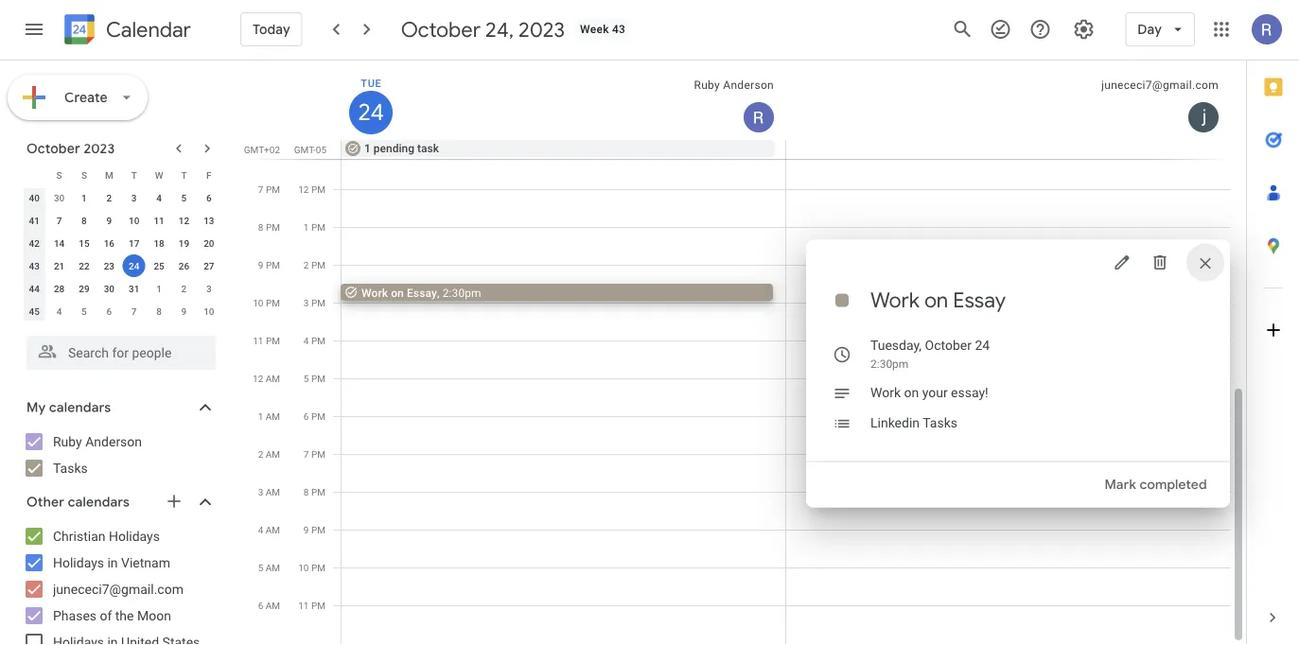 Task type: describe. For each thing, give the bounding box(es) containing it.
other
[[27, 494, 65, 511]]

november 4 element
[[48, 300, 71, 323]]

26
[[179, 260, 189, 272]]

mark completed button
[[1098, 462, 1215, 508]]

45
[[29, 306, 40, 317]]

tue
[[361, 77, 382, 89]]

my calendars list
[[4, 427, 235, 484]]

linkedin tasks
[[871, 416, 958, 431]]

pm up the 1 pm
[[311, 184, 326, 195]]

1 vertical spatial 9 pm
[[304, 524, 326, 536]]

15
[[79, 238, 90, 249]]

14 element
[[48, 232, 71, 255]]

22
[[79, 260, 90, 272]]

work for work on essay
[[871, 287, 920, 314]]

ruby inside 24 column header
[[694, 79, 720, 92]]

18 element
[[148, 232, 170, 255]]

anderson inside my calendars list
[[85, 434, 142, 450]]

row containing 45
[[22, 300, 221, 323]]

8 right 3 am
[[304, 487, 309, 498]]

31
[[129, 283, 139, 294]]

24, today element
[[123, 255, 145, 277]]

1 s from the left
[[56, 169, 62, 181]]

ruby anderson inside my calendars list
[[53, 434, 142, 450]]

october inside tuesday, october 24 2:30pm
[[925, 338, 972, 354]]

completed
[[1140, 477, 1208, 494]]

2 down m on the left top of the page
[[106, 192, 112, 204]]

28
[[54, 283, 65, 294]]

pm left the 1 pm
[[266, 221, 280, 233]]

30 for 30 element
[[104, 283, 115, 294]]

Search for people text field
[[38, 336, 204, 370]]

25
[[154, 260, 164, 272]]

row containing 42
[[22, 232, 221, 255]]

0 vertical spatial 8 pm
[[258, 221, 280, 233]]

am for 2 am
[[266, 449, 280, 460]]

calendars for other calendars
[[68, 494, 130, 511]]

pm right 3 am
[[311, 487, 326, 498]]

13 element
[[198, 209, 220, 232]]

24,
[[486, 16, 514, 43]]

11 element
[[148, 209, 170, 232]]

7 down the september 30 element
[[57, 215, 62, 226]]

13
[[204, 215, 214, 226]]

am for 5 am
[[266, 562, 280, 574]]

ruby anderson inside 24 column header
[[694, 79, 774, 92]]

day button
[[1126, 7, 1195, 52]]

tuesday, october 24 2:30pm
[[871, 338, 990, 371]]

1 right the september 30 element
[[81, 192, 87, 204]]

2 pm
[[304, 259, 326, 271]]

am for 4 am
[[266, 524, 280, 536]]

cell containing work on essay
[[341, 0, 787, 645]]

3 for 3 pm
[[304, 297, 309, 309]]

5 up 12 element
[[181, 192, 187, 204]]

2 s from the left
[[81, 169, 87, 181]]

2 t from the left
[[181, 169, 187, 181]]

tuesday,
[[871, 338, 922, 354]]

19
[[179, 238, 189, 249]]

10 element
[[123, 209, 145, 232]]

3 up 10 element
[[131, 192, 137, 204]]

tue 24
[[357, 77, 383, 127]]

november 7 element
[[123, 300, 145, 323]]

gmt-05
[[294, 144, 327, 155]]

mark completed
[[1105, 477, 1208, 494]]

gmt-
[[294, 144, 316, 155]]

november 3 element
[[198, 277, 220, 300]]

1 horizontal spatial 11
[[253, 335, 264, 346]]

october for october 24, 2023
[[401, 16, 481, 43]]

october for october 2023
[[27, 140, 80, 157]]

6 am
[[258, 600, 280, 611]]

27
[[204, 260, 214, 272]]

junececi7@gmail.com inside 24 grid
[[1102, 79, 1219, 92]]

6 pm
[[304, 411, 326, 422]]

the
[[115, 608, 134, 624]]

work for work on your essay!
[[871, 385, 901, 401]]

work on essay heading
[[871, 287, 1006, 314]]

0 horizontal spatial 10 pm
[[253, 297, 280, 309]]

pm up 2 pm
[[311, 221, 326, 233]]

on for work on essay
[[925, 287, 949, 314]]

week 43
[[580, 23, 626, 36]]

pm up 5 pm
[[311, 335, 326, 346]]

gmt+02
[[244, 144, 280, 155]]

1 for pm
[[304, 221, 309, 233]]

pm down 5 pm
[[311, 411, 326, 422]]

pm right the 4 am
[[311, 524, 326, 536]]

24 inside 'element'
[[129, 260, 139, 272]]

pm left 3 pm in the top of the page
[[266, 297, 280, 309]]

10 up 17
[[129, 215, 139, 226]]

1 horizontal spatial holidays
[[109, 529, 160, 544]]

1 vertical spatial holidays
[[53, 555, 104, 571]]

2 for 2 pm
[[304, 259, 309, 271]]

11 inside "element"
[[154, 215, 164, 226]]

pm right 5 am
[[311, 562, 326, 574]]

christian
[[53, 529, 106, 544]]

today
[[253, 21, 290, 38]]

today button
[[240, 7, 303, 52]]

4 up 11 "element"
[[156, 192, 162, 204]]

november 2 element
[[173, 277, 195, 300]]

1 vertical spatial 7 pm
[[304, 449, 326, 460]]

day
[[1138, 21, 1162, 38]]

17 element
[[123, 232, 145, 255]]

12 for 12 am
[[253, 373, 263, 384]]

anderson inside 24 column header
[[723, 79, 774, 92]]

42
[[29, 238, 40, 249]]

15 element
[[73, 232, 96, 255]]

calendars for my calendars
[[49, 399, 111, 416]]

pm right 6 am
[[311, 600, 326, 611]]

create button
[[8, 75, 148, 120]]

october 24, 2023
[[401, 16, 565, 43]]

6 for 6 am
[[258, 600, 263, 611]]

7 down "gmt+02"
[[258, 184, 264, 195]]

mark
[[1105, 477, 1137, 494]]

1 horizontal spatial tasks
[[923, 416, 958, 431]]

november 10 element
[[198, 300, 220, 323]]

add other calendars image
[[165, 492, 184, 511]]

week
[[580, 23, 609, 36]]

row containing 44
[[22, 277, 221, 300]]

pending
[[374, 142, 415, 155]]

delete task image
[[1151, 253, 1170, 272]]

w
[[155, 169, 163, 181]]

pm up 6 pm
[[311, 373, 326, 384]]

essay!
[[951, 385, 989, 401]]

6 for 6 pm
[[304, 411, 309, 422]]

christian holidays
[[53, 529, 160, 544]]

29
[[79, 283, 90, 294]]

1 pending task
[[364, 142, 439, 155]]

row group inside october 2023 grid
[[22, 186, 221, 323]]

4 am
[[258, 524, 280, 536]]

5 pm
[[304, 373, 326, 384]]

1 am
[[258, 411, 280, 422]]

31 element
[[123, 277, 145, 300]]

row containing 40
[[22, 186, 221, 209]]

3 am
[[258, 487, 280, 498]]

4 pm
[[304, 335, 326, 346]]

23
[[104, 260, 115, 272]]

24 grid
[[242, 0, 1247, 645]]

in
[[107, 555, 118, 571]]

settings menu image
[[1073, 18, 1095, 41]]

work on essay , 2:30pm
[[362, 286, 481, 300]]

30 for the september 30 element
[[54, 192, 65, 204]]

pm left 2 pm
[[266, 259, 280, 271]]



Task type: vqa. For each thing, say whether or not it's contained in the screenshot.


Task type: locate. For each thing, give the bounding box(es) containing it.
0 horizontal spatial ruby anderson
[[53, 434, 142, 450]]

43
[[612, 23, 626, 36], [29, 260, 40, 272]]

pm down the 1 pm
[[311, 259, 326, 271]]

1 horizontal spatial 7 pm
[[304, 449, 326, 460]]

pm down 6 pm
[[311, 449, 326, 460]]

10 pm left 3 pm in the top of the page
[[253, 297, 280, 309]]

your
[[923, 385, 948, 401]]

1 am from the top
[[266, 373, 280, 384]]

0 vertical spatial 11
[[154, 215, 164, 226]]

october
[[401, 16, 481, 43], [27, 140, 80, 157], [925, 338, 972, 354]]

october left 24,
[[401, 16, 481, 43]]

0 horizontal spatial holidays
[[53, 555, 104, 571]]

2:30pm
[[443, 286, 481, 300], [871, 357, 909, 371]]

am down 3 am
[[266, 524, 280, 536]]

on up tuesday, october 24 2:30pm
[[925, 287, 949, 314]]

1 vertical spatial 8 pm
[[304, 487, 326, 498]]

24 column header
[[342, 61, 787, 140]]

0 vertical spatial ruby
[[694, 79, 720, 92]]

t right w
[[181, 169, 187, 181]]

junececi7@gmail.com inside other calendars list
[[53, 582, 184, 597]]

1 cell from the left
[[341, 0, 787, 645]]

5 for 5 am
[[258, 562, 263, 574]]

vietnam
[[121, 555, 170, 571]]

work inside cell
[[362, 286, 388, 300]]

1 pending task row
[[333, 140, 1247, 159]]

10
[[129, 215, 139, 226], [253, 297, 264, 309], [204, 306, 214, 317], [298, 562, 309, 574]]

phases of the moon
[[53, 608, 171, 624]]

18
[[154, 238, 164, 249]]

2 down 26 element in the left top of the page
[[181, 283, 187, 294]]

10 pm right 5 am
[[298, 562, 326, 574]]

pm up 4 pm
[[311, 297, 326, 309]]

october up the september 30 element
[[27, 140, 80, 157]]

30
[[54, 192, 65, 204], [104, 283, 115, 294]]

other calendars list
[[4, 522, 235, 646]]

7 right the 2 am
[[304, 449, 309, 460]]

0 vertical spatial calendars
[[49, 399, 111, 416]]

s up the september 30 element
[[56, 169, 62, 181]]

24 up essay!
[[975, 338, 990, 354]]

1 vertical spatial calendars
[[68, 494, 130, 511]]

on for work on your essay!
[[904, 385, 919, 401]]

30 right 40
[[54, 192, 65, 204]]

19 element
[[173, 232, 195, 255]]

1 vertical spatial ruby anderson
[[53, 434, 142, 450]]

4 for november 4 element
[[57, 306, 62, 317]]

ruby anderson down my calendars dropdown button
[[53, 434, 142, 450]]

9 inside november 9 element
[[181, 306, 187, 317]]

calendars up the christian holidays
[[68, 494, 130, 511]]

28 element
[[48, 277, 71, 300]]

0 horizontal spatial 30
[[54, 192, 65, 204]]

0 horizontal spatial t
[[131, 169, 137, 181]]

1 pending task button
[[342, 140, 775, 157]]

12 up 19
[[179, 215, 189, 226]]

None search field
[[0, 328, 235, 370]]

november 5 element
[[73, 300, 96, 323]]

12 up 1 am
[[253, 373, 263, 384]]

2 horizontal spatial 24
[[975, 338, 990, 354]]

7 pm
[[258, 184, 280, 195], [304, 449, 326, 460]]

2 horizontal spatial 12
[[298, 184, 309, 195]]

3 up the 4 am
[[258, 487, 263, 498]]

8 pm left the 1 pm
[[258, 221, 280, 233]]

24
[[357, 97, 383, 127], [129, 260, 139, 272], [975, 338, 990, 354]]

20
[[204, 238, 214, 249]]

calendar heading
[[102, 17, 191, 43]]

43 inside row
[[29, 260, 40, 272]]

12 pm
[[298, 184, 326, 195]]

on for work on essay , 2:30pm
[[391, 286, 404, 300]]

november 8 element
[[148, 300, 170, 323]]

pm left 12 pm
[[266, 184, 280, 195]]

8 pm right 3 am
[[304, 487, 326, 498]]

my calendars
[[27, 399, 111, 416]]

4
[[156, 192, 162, 204], [57, 306, 62, 317], [304, 335, 309, 346], [258, 524, 263, 536]]

21
[[54, 260, 65, 272]]

1 inside november 1 element
[[156, 283, 162, 294]]

3 for november 3 element
[[206, 283, 212, 294]]

0 vertical spatial anderson
[[723, 79, 774, 92]]

phases
[[53, 608, 97, 624]]

0 vertical spatial 10 pm
[[253, 297, 280, 309]]

0 vertical spatial ruby anderson
[[694, 79, 774, 92]]

16
[[104, 238, 115, 249]]

november 1 element
[[148, 277, 170, 300]]

43 right week
[[612, 23, 626, 36]]

0 horizontal spatial 43
[[29, 260, 40, 272]]

am for 3 am
[[266, 487, 280, 498]]

tasks down your
[[923, 416, 958, 431]]

16 element
[[98, 232, 121, 255]]

moon
[[137, 608, 171, 624]]

am up 6 am
[[266, 562, 280, 574]]

september 30 element
[[48, 186, 71, 209]]

5 up 6 am
[[258, 562, 263, 574]]

f
[[206, 169, 212, 181]]

tuesday, october 24, today element
[[349, 91, 393, 134]]

1 horizontal spatial s
[[81, 169, 87, 181]]

0 vertical spatial junececi7@gmail.com
[[1102, 79, 1219, 92]]

9 pm
[[258, 259, 280, 271], [304, 524, 326, 536]]

9 up 16 element at the top left of page
[[106, 215, 112, 226]]

8 down november 1 element
[[156, 306, 162, 317]]

0 horizontal spatial junececi7@gmail.com
[[53, 582, 184, 597]]

calendar
[[106, 17, 191, 43]]

40
[[29, 192, 40, 204]]

linkedin
[[871, 416, 920, 431]]

23 element
[[98, 255, 121, 277]]

t
[[131, 169, 137, 181], [181, 169, 187, 181]]

junececi7@gmail.com down day popup button
[[1102, 79, 1219, 92]]

calendars inside dropdown button
[[68, 494, 130, 511]]

1 horizontal spatial ruby anderson
[[694, 79, 774, 92]]

11 up 12 am
[[253, 335, 264, 346]]

create
[[64, 89, 108, 106]]

am up the 4 am
[[266, 487, 280, 498]]

7 down 31 element
[[131, 306, 137, 317]]

other calendars
[[27, 494, 130, 511]]

of
[[100, 608, 112, 624]]

24 inside tuesday, october 24 2:30pm
[[975, 338, 990, 354]]

1 horizontal spatial junececi7@gmail.com
[[1102, 79, 1219, 92]]

holidays up 'vietnam'
[[109, 529, 160, 544]]

1 horizontal spatial on
[[904, 385, 919, 401]]

1 vertical spatial anderson
[[85, 434, 142, 450]]

anderson up 1 pending task row
[[723, 79, 774, 92]]

43 down 42
[[29, 260, 40, 272]]

task
[[417, 142, 439, 155]]

1 vertical spatial 10 pm
[[298, 562, 326, 574]]

0 vertical spatial 2:30pm
[[443, 286, 481, 300]]

junececi7@gmail.com
[[1102, 79, 1219, 92], [53, 582, 184, 597]]

12 for 12 pm
[[298, 184, 309, 195]]

holidays in vietnam
[[53, 555, 170, 571]]

on inside row
[[391, 286, 404, 300]]

1 vertical spatial 11 pm
[[298, 600, 326, 611]]

0 horizontal spatial 9 pm
[[258, 259, 280, 271]]

9 pm left 2 pm
[[258, 259, 280, 271]]

ruby inside my calendars list
[[53, 434, 82, 450]]

2:30pm right ,
[[443, 286, 481, 300]]

0 horizontal spatial anderson
[[85, 434, 142, 450]]

11
[[154, 215, 164, 226], [253, 335, 264, 346], [298, 600, 309, 611]]

tasks inside my calendars list
[[53, 460, 88, 476]]

essay for work on essay , 2:30pm
[[407, 286, 437, 300]]

5 am
[[258, 562, 280, 574]]

2 am from the top
[[266, 411, 280, 422]]

24 inside column header
[[357, 97, 383, 127]]

1 down 12 pm
[[304, 221, 309, 233]]

0 vertical spatial 43
[[612, 23, 626, 36]]

2 horizontal spatial 11
[[298, 600, 309, 611]]

24 down 17
[[129, 260, 139, 272]]

junececi7@gmail.com down in
[[53, 582, 184, 597]]

row containing s
[[22, 164, 221, 186]]

t left w
[[131, 169, 137, 181]]

8 right 13 element
[[258, 221, 264, 233]]

7 pm down "gmt+02"
[[258, 184, 280, 195]]

holidays down christian
[[53, 555, 104, 571]]

2 vertical spatial october
[[925, 338, 972, 354]]

0 vertical spatial 30
[[54, 192, 65, 204]]

1 down "25" element
[[156, 283, 162, 294]]

1 vertical spatial junececi7@gmail.com
[[53, 582, 184, 597]]

2 horizontal spatial october
[[925, 338, 972, 354]]

9 right 27 element at the top of the page
[[258, 259, 264, 271]]

14
[[54, 238, 65, 249]]

2 down the 1 pm
[[304, 259, 309, 271]]

3 am from the top
[[266, 449, 280, 460]]

1 down 12 am
[[258, 411, 263, 422]]

0 vertical spatial holidays
[[109, 529, 160, 544]]

0 horizontal spatial ruby
[[53, 434, 82, 450]]

october 2023 grid
[[18, 164, 221, 323]]

1 vertical spatial 2:30pm
[[871, 357, 909, 371]]

1 vertical spatial tasks
[[53, 460, 88, 476]]

1 horizontal spatial 8 pm
[[304, 487, 326, 498]]

12 up the 1 pm
[[298, 184, 309, 195]]

6 down 5 am
[[258, 600, 263, 611]]

12 am
[[253, 373, 280, 384]]

26 element
[[173, 255, 195, 277]]

november 9 element
[[173, 300, 195, 323]]

1 inside 1 pending task button
[[364, 142, 371, 155]]

anderson
[[723, 79, 774, 92], [85, 434, 142, 450]]

2023
[[519, 16, 565, 43], [84, 140, 115, 157]]

1 horizontal spatial 43
[[612, 23, 626, 36]]

cell
[[341, 0, 787, 645], [787, 0, 1231, 645]]

1 for pending
[[364, 142, 371, 155]]

05
[[316, 144, 327, 155]]

0 vertical spatial 12
[[298, 184, 309, 195]]

tab list
[[1248, 61, 1300, 592]]

9 pm right the 4 am
[[304, 524, 326, 536]]

am up 1 am
[[266, 373, 280, 384]]

on left your
[[904, 385, 919, 401]]

work on essay
[[871, 287, 1006, 314]]

21 element
[[48, 255, 71, 277]]

column header
[[22, 164, 47, 186]]

5 up 6 pm
[[304, 373, 309, 384]]

2 for 2 am
[[258, 449, 263, 460]]

1 horizontal spatial 24
[[357, 97, 383, 127]]

12 inside 12 element
[[179, 215, 189, 226]]

on left ,
[[391, 286, 404, 300]]

ruby anderson up 1 pending task row
[[694, 79, 774, 92]]

1 horizontal spatial t
[[181, 169, 187, 181]]

0 horizontal spatial 7 pm
[[258, 184, 280, 195]]

0 vertical spatial 24
[[357, 97, 383, 127]]

1 horizontal spatial 10 pm
[[298, 562, 326, 574]]

25 element
[[148, 255, 170, 277]]

main drawer image
[[23, 18, 45, 41]]

8 up 15 element
[[81, 215, 87, 226]]

41
[[29, 215, 40, 226]]

anderson down my calendars dropdown button
[[85, 434, 142, 450]]

am for 12 am
[[266, 373, 280, 384]]

calendar element
[[61, 10, 191, 52]]

row containing 41
[[22, 209, 221, 232]]

ruby anderson
[[694, 79, 774, 92], [53, 434, 142, 450]]

work for work on essay , 2:30pm
[[362, 286, 388, 300]]

calendars right my
[[49, 399, 111, 416]]

1 for am
[[258, 411, 263, 422]]

1 vertical spatial ruby
[[53, 434, 82, 450]]

3 for 3 am
[[258, 487, 263, 498]]

am down 1 am
[[266, 449, 280, 460]]

0 vertical spatial 11 pm
[[253, 335, 280, 346]]

3 up november 10 element
[[206, 283, 212, 294]]

9 right the 4 am
[[304, 524, 309, 536]]

row
[[333, 0, 1231, 645], [22, 164, 221, 186], [22, 186, 221, 209], [22, 209, 221, 232], [22, 232, 221, 255], [22, 255, 221, 277], [22, 277, 221, 300], [22, 300, 221, 323]]

1 vertical spatial 24
[[129, 260, 139, 272]]

4 down 28 element
[[57, 306, 62, 317]]

0 horizontal spatial essay
[[407, 286, 437, 300]]

12 element
[[173, 209, 195, 232]]

,
[[437, 286, 440, 300]]

10 down november 3 element
[[204, 306, 214, 317]]

row containing work on essay
[[333, 0, 1231, 645]]

m
[[105, 169, 113, 181]]

0 vertical spatial october
[[401, 16, 481, 43]]

4 for 4 am
[[258, 524, 263, 536]]

1 horizontal spatial anderson
[[723, 79, 774, 92]]

3
[[131, 192, 137, 204], [206, 283, 212, 294], [304, 297, 309, 309], [258, 487, 263, 498]]

3 pm
[[304, 297, 326, 309]]

1 left pending at left
[[364, 142, 371, 155]]

0 horizontal spatial tasks
[[53, 460, 88, 476]]

11 pm
[[253, 335, 280, 346], [298, 600, 326, 611]]

0 vertical spatial 7 pm
[[258, 184, 280, 195]]

0 horizontal spatial october
[[27, 140, 80, 157]]

2
[[106, 192, 112, 204], [304, 259, 309, 271], [181, 283, 187, 294], [258, 449, 263, 460]]

1 vertical spatial 12
[[179, 215, 189, 226]]

other calendars button
[[4, 487, 235, 518]]

4 am from the top
[[266, 487, 280, 498]]

44
[[29, 283, 40, 294]]

pm up 12 am
[[266, 335, 280, 346]]

20 element
[[198, 232, 220, 255]]

11 pm right 6 am
[[298, 600, 326, 611]]

1 horizontal spatial 12
[[253, 373, 263, 384]]

essay for work on essay
[[953, 287, 1006, 314]]

2 cell from the left
[[787, 0, 1231, 645]]

2 vertical spatial 12
[[253, 373, 263, 384]]

am for 6 am
[[266, 600, 280, 611]]

am for 1 am
[[266, 411, 280, 422]]

my
[[27, 399, 46, 416]]

1 horizontal spatial 2:30pm
[[871, 357, 909, 371]]

6 inside november 6 element
[[106, 306, 112, 317]]

24 down tue
[[357, 97, 383, 127]]

1 horizontal spatial 30
[[104, 283, 115, 294]]

0 horizontal spatial 8 pm
[[258, 221, 280, 233]]

tasks
[[923, 416, 958, 431], [53, 460, 88, 476]]

1 horizontal spatial essay
[[953, 287, 1006, 314]]

12
[[298, 184, 309, 195], [179, 215, 189, 226], [253, 373, 263, 384]]

1 horizontal spatial 11 pm
[[298, 600, 326, 611]]

7 pm down 6 pm
[[304, 449, 326, 460]]

calendars
[[49, 399, 111, 416], [68, 494, 130, 511]]

1 t from the left
[[131, 169, 137, 181]]

2023 up m on the left top of the page
[[84, 140, 115, 157]]

2 for november 2 element at left top
[[181, 283, 187, 294]]

1 vertical spatial 30
[[104, 283, 115, 294]]

row group
[[22, 186, 221, 323]]

1 horizontal spatial october
[[401, 16, 481, 43]]

8
[[81, 215, 87, 226], [258, 221, 264, 233], [156, 306, 162, 317], [304, 487, 309, 498]]

0 vertical spatial 9 pm
[[258, 259, 280, 271]]

row group containing 40
[[22, 186, 221, 323]]

10 right 5 am
[[298, 562, 309, 574]]

0 horizontal spatial on
[[391, 286, 404, 300]]

4 for 4 pm
[[304, 335, 309, 346]]

october down work on essay heading
[[925, 338, 972, 354]]

1 vertical spatial 43
[[29, 260, 40, 272]]

17
[[129, 238, 139, 249]]

1 horizontal spatial ruby
[[694, 79, 720, 92]]

essay inside row
[[407, 286, 437, 300]]

am
[[266, 373, 280, 384], [266, 411, 280, 422], [266, 449, 280, 460], [266, 487, 280, 498], [266, 524, 280, 536], [266, 562, 280, 574], [266, 600, 280, 611]]

6 down f
[[206, 192, 212, 204]]

27 element
[[198, 255, 220, 277]]

s
[[56, 169, 62, 181], [81, 169, 87, 181]]

work
[[362, 286, 388, 300], [871, 287, 920, 314], [871, 385, 901, 401]]

1 pm
[[304, 221, 326, 233]]

2 vertical spatial 24
[[975, 338, 990, 354]]

2 horizontal spatial on
[[925, 287, 949, 314]]

2:30pm down the tuesday,
[[871, 357, 909, 371]]

1 horizontal spatial 2023
[[519, 16, 565, 43]]

6 am from the top
[[266, 562, 280, 574]]

0 vertical spatial tasks
[[923, 416, 958, 431]]

november 6 element
[[98, 300, 121, 323]]

1 vertical spatial october
[[27, 140, 80, 157]]

30 element
[[98, 277, 121, 300]]

6 for november 6 element
[[106, 306, 112, 317]]

2:30pm inside row
[[443, 286, 481, 300]]

6 right 1 am
[[304, 411, 309, 422]]

4 down 3 am
[[258, 524, 263, 536]]

0 horizontal spatial 11
[[154, 215, 164, 226]]

on
[[391, 286, 404, 300], [925, 287, 949, 314], [904, 385, 919, 401]]

10 right november 10 element
[[253, 297, 264, 309]]

row containing 43
[[22, 255, 221, 277]]

work on your essay!
[[871, 385, 992, 401]]

0 horizontal spatial 12
[[179, 215, 189, 226]]

0 horizontal spatial 2:30pm
[[443, 286, 481, 300]]

0 horizontal spatial 24
[[129, 260, 139, 272]]

7 am from the top
[[266, 600, 280, 611]]

1 vertical spatial 2023
[[84, 140, 115, 157]]

1 vertical spatial 11
[[253, 335, 264, 346]]

5 for november 5 element
[[81, 306, 87, 317]]

tasks up 'other calendars'
[[53, 460, 88, 476]]

my calendars button
[[4, 393, 235, 423]]

2 vertical spatial 11
[[298, 600, 309, 611]]

29 element
[[73, 277, 96, 300]]

5 for 5 pm
[[304, 373, 309, 384]]

0 horizontal spatial 11 pm
[[253, 335, 280, 346]]

9
[[106, 215, 112, 226], [258, 259, 264, 271], [181, 306, 187, 317], [304, 524, 309, 536]]

column header inside october 2023 grid
[[22, 164, 47, 186]]

12 for 12
[[179, 215, 189, 226]]

1
[[364, 142, 371, 155], [81, 192, 87, 204], [304, 221, 309, 233], [156, 283, 162, 294], [258, 411, 263, 422]]

24 cell
[[122, 255, 147, 277]]

30 down 23 on the left of page
[[104, 283, 115, 294]]

7 inside november 7 element
[[131, 306, 137, 317]]

22 element
[[73, 255, 96, 277]]

essay
[[407, 286, 437, 300], [953, 287, 1006, 314]]

11 pm up 12 am
[[253, 335, 280, 346]]

5 am from the top
[[266, 524, 280, 536]]

2 down 1 am
[[258, 449, 263, 460]]

0 vertical spatial 2023
[[519, 16, 565, 43]]

2 am
[[258, 449, 280, 460]]

s left m on the left top of the page
[[81, 169, 87, 181]]

0 horizontal spatial s
[[56, 169, 62, 181]]

8 pm
[[258, 221, 280, 233], [304, 487, 326, 498]]

0 horizontal spatial 2023
[[84, 140, 115, 157]]

5
[[181, 192, 187, 204], [81, 306, 87, 317], [304, 373, 309, 384], [258, 562, 263, 574]]

6
[[206, 192, 212, 204], [106, 306, 112, 317], [304, 411, 309, 422], [258, 600, 263, 611]]

october 2023
[[27, 140, 115, 157]]

11 up 18
[[154, 215, 164, 226]]

2:30pm inside tuesday, october 24 2:30pm
[[871, 357, 909, 371]]

2023 right 24,
[[519, 16, 565, 43]]

calendars inside dropdown button
[[49, 399, 111, 416]]

1 horizontal spatial 9 pm
[[304, 524, 326, 536]]



